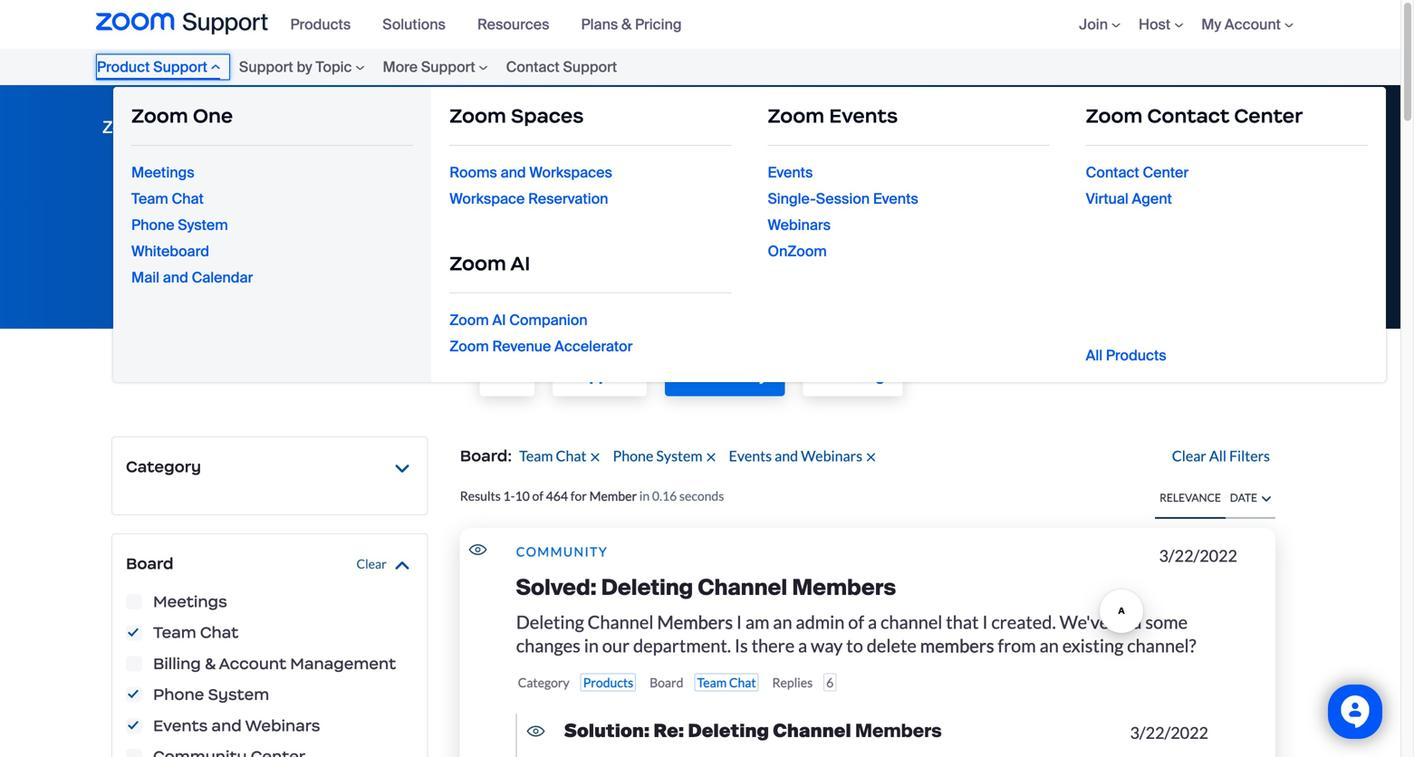 Task type: vqa. For each thing, say whether or not it's contained in the screenshot.
Mail and Calendar link
yes



Task type: locate. For each thing, give the bounding box(es) containing it.
had
[[1113, 612, 1142, 634]]

1 vertical spatial of
[[848, 612, 865, 634]]

1 horizontal spatial center
[[1234, 104, 1303, 128]]

zoom down product
[[102, 117, 147, 138]]

team chat button inside board element
[[519, 447, 599, 465]]

0 horizontal spatial of
[[532, 489, 544, 504]]

pricing
[[635, 15, 682, 34]]

0 horizontal spatial products
[[290, 15, 351, 34]]

i left am
[[737, 612, 742, 634]]

contact for contact support
[[506, 58, 560, 77]]

0 vertical spatial clear
[[1172, 447, 1207, 465]]

0 vertical spatial deleting
[[601, 574, 693, 602]]

account
[[1225, 15, 1281, 34], [219, 654, 286, 674]]

workspaces
[[530, 163, 612, 182]]

0 vertical spatial members
[[792, 574, 896, 602]]

clear left arrow up image
[[357, 556, 387, 572]]

chat up whiteboard
[[172, 189, 204, 208]]

support down product support link
[[151, 117, 211, 138]]

0 vertical spatial 3/22/2022
[[1159, 546, 1238, 566]]

team inside board element
[[519, 447, 553, 465]]

clear image inside team chat button
[[591, 454, 599, 462]]

of for 10
[[532, 489, 544, 504]]

Sort by Date in descending order radio
[[1230, 489, 1258, 507]]

events inside button
[[729, 447, 772, 465]]

and inside meetings team chat phone system whiteboard mail and calendar
[[163, 268, 188, 287]]

0 horizontal spatial community
[[516, 544, 608, 559]]

team chat button down the is
[[695, 674, 759, 692]]

contact
[[506, 58, 560, 77], [1148, 104, 1230, 128], [1086, 163, 1140, 182]]

an for from
[[1040, 635, 1059, 657]]

webinars inside events single-session events webinars onzoom
[[768, 216, 831, 235]]

products for products link
[[290, 15, 351, 34]]

0 vertical spatial system
[[178, 216, 228, 235]]

2 vertical spatial system
[[208, 685, 269, 705]]

phone up "member"
[[613, 447, 654, 465]]

board down department.
[[650, 675, 684, 690]]

0 horizontal spatial clear
[[357, 556, 387, 572]]

support for product support
[[153, 58, 207, 77]]

0 horizontal spatial board
[[126, 554, 174, 574]]

team chat
[[519, 447, 587, 465], [153, 623, 239, 643], [697, 675, 756, 690]]

events and webinars
[[729, 447, 863, 465], [153, 716, 320, 736]]

2 horizontal spatial all
[[1210, 447, 1227, 465]]

1 vertical spatial ai
[[492, 311, 506, 330]]

product
[[97, 58, 150, 77]]

system inside board group
[[208, 685, 269, 705]]

0 vertical spatial board
[[126, 554, 174, 574]]

an
[[773, 612, 792, 634], [1040, 635, 1059, 657]]

1 vertical spatial contact
[[1148, 104, 1230, 128]]

contact up the virtual
[[1086, 163, 1140, 182]]

1 vertical spatial phone
[[613, 447, 654, 465]]

team chat inside board element
[[519, 447, 587, 465]]

meetings down "zoom support" link
[[131, 163, 194, 182]]

menu bar containing zoom one
[[96, 49, 1386, 382]]

2 vertical spatial contact
[[1086, 163, 1140, 182]]

1 horizontal spatial all
[[1086, 346, 1103, 365]]

zoom
[[131, 104, 188, 128], [450, 104, 506, 128], [768, 104, 825, 128], [1086, 104, 1143, 128], [102, 117, 147, 138], [450, 251, 506, 276], [450, 311, 489, 330], [450, 337, 489, 356]]

meetings right "meetings 1,004 results" button
[[153, 592, 227, 612]]

in left our
[[584, 635, 599, 657]]

system up whiteboard
[[178, 216, 228, 235]]

0 horizontal spatial i
[[737, 612, 742, 634]]

account right billing
[[219, 654, 286, 674]]

0 vertical spatial center
[[1234, 104, 1303, 128]]

team up whiteboard
[[131, 189, 168, 208]]

clear button
[[352, 548, 391, 580]]

1 vertical spatial meetings
[[153, 592, 227, 612]]

center up agent in the right of the page
[[1143, 163, 1189, 182]]

2 horizontal spatial products
[[1106, 346, 1167, 365]]

account inside board group
[[219, 654, 286, 674]]

channel up our
[[588, 612, 654, 634]]

phone down billing
[[153, 685, 204, 705]]

zoom for zoom ai
[[450, 251, 506, 276]]

1 vertical spatial team chat
[[153, 623, 239, 643]]

team chat for board:
[[519, 447, 587, 465]]

meetings
[[131, 163, 194, 182], [153, 592, 227, 612]]

1 horizontal spatial category
[[518, 675, 570, 690]]

and
[[501, 163, 526, 182], [163, 268, 188, 287], [775, 447, 798, 465], [212, 716, 242, 736]]

events down community button
[[729, 447, 772, 465]]

0 horizontal spatial in
[[584, 635, 599, 657]]

of for admin
[[848, 612, 865, 634]]

all button
[[480, 357, 535, 396]]

agent
[[1132, 189, 1172, 208]]

zoom up the contact center virtual agent
[[1086, 104, 1143, 128]]

of right 10
[[532, 489, 544, 504]]

2 vertical spatial all
[[1210, 447, 1227, 465]]

team chat down the is
[[697, 675, 756, 690]]

of up to at the bottom of page
[[848, 612, 865, 634]]

an right from
[[1040, 635, 1059, 657]]

community inside button
[[683, 367, 767, 386]]

channel
[[881, 612, 943, 634]]

an inside i am an admin of a channel that i created. we've had some changes in our department. is there a way to delete
[[773, 612, 792, 634]]

all inside the active filters 'navigation'
[[1210, 447, 1227, 465]]

1 vertical spatial members
[[657, 612, 733, 634]]

1 vertical spatial products
[[1106, 346, 1167, 365]]

0 vertical spatial an
[[773, 612, 792, 634]]

phone system down billing
[[153, 685, 269, 705]]

2 vertical spatial webinars
[[245, 716, 320, 736]]

team chat button
[[519, 447, 599, 465], [695, 674, 759, 692]]

clear image
[[591, 454, 599, 462], [867, 454, 875, 462], [867, 454, 875, 462]]

0 horizontal spatial center
[[1143, 163, 1189, 182]]

quickview image
[[469, 545, 487, 556], [527, 726, 545, 737], [527, 726, 545, 737]]

1 horizontal spatial a
[[868, 612, 877, 634]]

team up 10
[[519, 447, 553, 465]]

& inside board group
[[205, 654, 215, 674]]

rooms and workspaces workspace reservation
[[450, 163, 612, 208]]

my account link
[[1202, 15, 1294, 34]]

events inside board group
[[153, 716, 208, 736]]

mail and calendar link
[[131, 268, 413, 287]]

chat up for
[[556, 447, 587, 465]]

1 horizontal spatial team chat
[[519, 447, 587, 465]]

& right plans
[[622, 15, 632, 34]]

members down delete
[[855, 720, 942, 743]]

1 vertical spatial phone system
[[153, 685, 269, 705]]

we've
[[1060, 612, 1109, 634]]

zoom events
[[768, 104, 898, 128]]

for
[[571, 489, 587, 504]]

chat inside board group
[[200, 623, 239, 643]]

chat up billing
[[200, 623, 239, 643]]

phone inside meetings team chat phone system whiteboard mail and calendar
[[131, 216, 174, 235]]

menu bar containing products
[[281, 0, 704, 49]]

results
[[282, 117, 331, 137]]

contact for contact center virtual agent
[[1086, 163, 1140, 182]]

i right the 'that'
[[983, 612, 988, 634]]

our
[[602, 635, 630, 657]]

an for am
[[773, 612, 792, 634]]

spaces
[[511, 104, 584, 128]]

deleting right re:
[[688, 720, 769, 743]]

onzoom link
[[768, 242, 1050, 261]]

0 vertical spatial contact
[[506, 58, 560, 77]]

zoom support
[[102, 117, 211, 138]]

meetings inside meetings team chat phone system whiteboard mail and calendar
[[131, 163, 194, 182]]

solution: re: deleting channel members
[[564, 720, 942, 743]]

1 vertical spatial system
[[656, 447, 703, 465]]

support right the more
[[421, 58, 475, 77]]

an right am
[[773, 612, 792, 634]]

Meetings 1,004 results button
[[126, 595, 142, 610]]

1 vertical spatial an
[[1040, 635, 1059, 657]]

all for all
[[498, 367, 516, 386]]

session
[[816, 189, 870, 208]]

phone system inside 'button'
[[613, 447, 703, 465]]

1 vertical spatial events and webinars
[[153, 716, 320, 736]]

board up "meetings 1,004 results" button
[[126, 554, 174, 574]]

phone up whiteboard
[[131, 216, 174, 235]]

1 horizontal spatial community
[[683, 367, 767, 386]]

zoom support image
[[96, 13, 268, 36]]

host
[[1139, 15, 1171, 34]]

i
[[737, 612, 742, 634], [983, 612, 988, 634]]

1 vertical spatial clear
[[357, 556, 387, 572]]

3/22/2022 down the sort results by relevance radio
[[1159, 546, 1238, 566]]

0 vertical spatial events and webinars
[[729, 447, 863, 465]]

a up delete
[[868, 612, 877, 634]]

all inside menu
[[1086, 346, 1103, 365]]

date option group
[[1226, 488, 1276, 519]]

0 horizontal spatial phone system
[[153, 685, 269, 705]]

events up single-
[[768, 163, 813, 182]]

2 vertical spatial products
[[583, 675, 634, 690]]

1 vertical spatial webinars
[[801, 447, 863, 465]]

1 horizontal spatial board
[[650, 675, 684, 690]]

0 vertical spatial in
[[640, 489, 650, 504]]

None search field
[[265, 235, 1096, 278]]

and inside rooms and workspaces workspace reservation
[[501, 163, 526, 182]]

1 vertical spatial category
[[518, 675, 570, 690]]

channel up am
[[698, 574, 788, 602]]

0 horizontal spatial &
[[205, 654, 215, 674]]

support inside 'button'
[[571, 367, 629, 386]]

board group
[[126, 580, 414, 758]]

clear
[[1172, 447, 1207, 465], [357, 556, 387, 572]]

ai for zoom ai
[[510, 251, 530, 276]]

1 horizontal spatial contact
[[1086, 163, 1140, 182]]

support button
[[553, 357, 647, 396]]

0 vertical spatial community
[[683, 367, 767, 386]]

mail
[[131, 268, 160, 287]]

menu bar
[[281, 0, 704, 49], [1052, 0, 1305, 49], [96, 49, 1386, 382]]

contact inside the contact center virtual agent
[[1086, 163, 1140, 182]]

calendar
[[192, 268, 253, 287]]

members up admin
[[792, 574, 896, 602]]

host link
[[1139, 15, 1184, 34]]

Billing & Account Management 132 results button
[[126, 656, 142, 672]]

clear up relevance
[[1172, 447, 1207, 465]]

clear all filters
[[1172, 447, 1270, 465]]

phone system link
[[131, 216, 413, 235]]

zoom up "we"
[[768, 104, 825, 128]]

system up 0.16
[[656, 447, 703, 465]]

zoom down workspace
[[450, 251, 506, 276]]

admin
[[796, 612, 845, 634]]

can
[[695, 155, 746, 194]]

whiteboard
[[131, 242, 209, 261]]

meetings link
[[131, 163, 413, 182]]

0 vertical spatial phone system
[[613, 447, 703, 465]]

plans & pricing
[[581, 15, 682, 34]]

of
[[532, 489, 544, 504], [848, 612, 865, 634]]

0 vertical spatial all
[[1086, 346, 1103, 365]]

clear image
[[591, 454, 599, 462], [707, 454, 715, 462], [707, 454, 715, 462]]

ai up companion
[[510, 251, 530, 276]]

channel down 6 at bottom right
[[773, 720, 851, 743]]

arrow down image
[[396, 462, 409, 476]]

products button
[[581, 674, 636, 692]]

2 vertical spatial members
[[855, 720, 942, 743]]

results
[[460, 489, 501, 504]]

and inside board group
[[212, 716, 242, 736]]

0 horizontal spatial account
[[219, 654, 286, 674]]

team chat for board
[[697, 675, 756, 690]]

1 vertical spatial center
[[1143, 163, 1189, 182]]

1 horizontal spatial i
[[983, 612, 988, 634]]

a left way at the bottom of the page
[[798, 635, 808, 657]]

product support link
[[96, 54, 230, 80]]

1 vertical spatial team chat button
[[695, 674, 759, 692]]

2 horizontal spatial team chat
[[697, 675, 756, 690]]

0 vertical spatial account
[[1225, 15, 1281, 34]]

i am an admin of a channel that i created. we've had some changes in our department. is there a way to delete
[[516, 612, 1188, 657]]

team chat up 464
[[519, 447, 587, 465]]

2 horizontal spatial contact
[[1148, 104, 1230, 128]]

date
[[1230, 491, 1258, 504]]

all
[[1086, 346, 1103, 365], [498, 367, 516, 386], [1210, 447, 1227, 465]]

0 horizontal spatial an
[[773, 612, 792, 634]]

0 vertical spatial team chat button
[[519, 447, 599, 465]]

1 vertical spatial in
[[584, 635, 599, 657]]

system
[[178, 216, 228, 235], [656, 447, 703, 465], [208, 685, 269, 705]]

board for clear
[[126, 554, 174, 574]]

of inside i am an admin of a channel that i created. we've had some changes in our department. is there a way to delete
[[848, 612, 865, 634]]

0 horizontal spatial a
[[798, 635, 808, 657]]

1 horizontal spatial clear
[[1172, 447, 1207, 465]]

events up help?
[[829, 104, 898, 128]]

contact support link
[[497, 55, 626, 79]]

filters
[[1230, 447, 1270, 465]]

system inside the phone system 'button'
[[656, 447, 703, 465]]

0 vertical spatial channel
[[698, 574, 788, 602]]

0 horizontal spatial ai
[[492, 311, 506, 330]]

webinars up onzoom
[[768, 216, 831, 235]]

products inside products button
[[583, 675, 634, 690]]

0 horizontal spatial team chat button
[[519, 447, 599, 465]]

team up billing
[[153, 623, 196, 643]]

0 horizontal spatial team chat
[[153, 623, 239, 643]]

support for zoom support
[[151, 117, 211, 138]]

1 vertical spatial account
[[219, 654, 286, 674]]

account right my
[[1225, 15, 1281, 34]]

3/22/2022 down channel?
[[1130, 723, 1209, 743]]

contact center link
[[1086, 163, 1368, 182]]

clear image for system
[[707, 454, 715, 462]]

& for account
[[205, 654, 215, 674]]

events and webinars inside button
[[729, 447, 863, 465]]

0 vertical spatial meetings
[[131, 163, 194, 182]]

deleting up "changes"
[[516, 612, 584, 634]]

team down department.
[[697, 675, 727, 690]]

team chat up billing
[[153, 623, 239, 643]]

0 horizontal spatial events and webinars
[[153, 716, 320, 736]]

0 vertical spatial phone
[[131, 216, 174, 235]]

channel
[[698, 574, 788, 602], [588, 612, 654, 634], [773, 720, 851, 743]]

team chat button for board:
[[519, 447, 599, 465]]

menu
[[113, 87, 1386, 382]]

1 vertical spatial all
[[498, 367, 516, 386]]

0 vertical spatial category
[[126, 457, 201, 477]]

clear inside the active filters 'navigation'
[[1172, 447, 1207, 465]]

learning button
[[803, 357, 903, 396]]

meetings inside board group
[[153, 592, 227, 612]]

464
[[546, 489, 568, 504]]

2 i from the left
[[983, 612, 988, 634]]

phone system up 0.16
[[613, 447, 703, 465]]

phone
[[131, 216, 174, 235], [613, 447, 654, 465], [153, 685, 204, 705]]

team chat link
[[131, 189, 413, 208]]

team inside meetings team chat phone system whiteboard mail and calendar
[[131, 189, 168, 208]]

1 horizontal spatial events and webinars
[[729, 447, 863, 465]]

webinars down "billing & account management"
[[245, 716, 320, 736]]

1 horizontal spatial &
[[622, 15, 632, 34]]

center up contact center link
[[1234, 104, 1303, 128]]

clear image for events and webinars
[[867, 454, 875, 462]]

in left 0.16
[[640, 489, 650, 504]]

zoom for zoom contact center
[[1086, 104, 1143, 128]]

ai up 'revenue'
[[492, 311, 506, 330]]

contact up contact center link
[[1148, 104, 1230, 128]]

virtual
[[1086, 189, 1129, 208]]

1 horizontal spatial team chat button
[[695, 674, 759, 692]]

0 vertical spatial products
[[290, 15, 351, 34]]

& right billing
[[205, 654, 215, 674]]

support down plans
[[563, 58, 617, 77]]

ai inside zoom ai companion zoom revenue accelerator
[[492, 311, 506, 330]]

webinars down learning button
[[801, 447, 863, 465]]

team chat button up 464
[[519, 447, 599, 465]]

webinars inside board group
[[245, 716, 320, 736]]

replies
[[772, 675, 813, 690]]

community
[[683, 367, 767, 386], [516, 544, 608, 559]]

zoom ai
[[450, 251, 530, 276]]

webinars inside button
[[801, 447, 863, 465]]

zoom up rooms
[[450, 104, 506, 128]]

1 horizontal spatial an
[[1040, 635, 1059, 657]]

clear for clear all filters
[[1172, 447, 1207, 465]]

resources
[[477, 15, 550, 34]]

solved: deleting channel members
[[516, 574, 896, 602]]

clear image for chat
[[591, 454, 599, 462]]

deleting up 'deleting channel members'
[[601, 574, 693, 602]]

webinars link
[[768, 216, 1050, 235]]

-
[[511, 489, 515, 504]]

1 horizontal spatial of
[[848, 612, 865, 634]]

zoom down product support link
[[131, 104, 188, 128]]

Sort by Date in ascending order radio
[[1262, 489, 1271, 507]]

events right the events and webinars 105 results 'button'
[[153, 716, 208, 736]]

support for contact support
[[563, 58, 617, 77]]

1 horizontal spatial ai
[[510, 251, 530, 276]]

contact down resources link
[[506, 58, 560, 77]]

0 vertical spatial webinars
[[768, 216, 831, 235]]

products
[[290, 15, 351, 34], [1106, 346, 1167, 365], [583, 675, 634, 690]]

members up department.
[[657, 612, 733, 634]]

0 vertical spatial &
[[622, 15, 632, 34]]

support down zoom support 'image'
[[153, 58, 207, 77]]

team chat button for board
[[695, 674, 759, 692]]

2 vertical spatial team chat
[[697, 675, 756, 690]]

arrow up image
[[396, 562, 409, 570]]

0 horizontal spatial all
[[498, 367, 516, 386]]

0 vertical spatial of
[[532, 489, 544, 504]]

support down accelerator
[[571, 367, 629, 386]]

system down "billing & account management"
[[208, 685, 269, 705]]



Task type: describe. For each thing, give the bounding box(es) containing it.
board element
[[460, 446, 1163, 466]]

all for all products
[[1086, 346, 1103, 365]]

Sort results by Relevance radio
[[1160, 489, 1221, 507]]

how
[[619, 155, 688, 194]]

all products link
[[1086, 346, 1167, 365]]

hello! how can we help?
[[523, 155, 878, 194]]

zoom for zoom events
[[768, 104, 825, 128]]

& for pricing
[[622, 15, 632, 34]]

onzoom
[[768, 242, 827, 261]]

menu bar for board element
[[96, 49, 1386, 382]]

by
[[297, 58, 312, 77]]

zoom for zoom support
[[102, 117, 147, 138]]

deleting channel members
[[516, 612, 733, 634]]

billing
[[153, 654, 201, 674]]

events and webinars button
[[729, 447, 875, 465]]

center inside the contact center virtual agent
[[1143, 163, 1189, 182]]

1 i from the left
[[737, 612, 742, 634]]

more
[[383, 58, 418, 77]]

revenue
[[492, 337, 551, 356]]

search results
[[230, 117, 331, 137]]

2 vertical spatial channel
[[773, 720, 851, 743]]

6
[[827, 675, 834, 690]]

hello!
[[523, 155, 613, 194]]

menu bar containing join
[[1052, 0, 1305, 49]]

clear image for team chat
[[591, 454, 599, 462]]

one
[[193, 104, 233, 128]]

more support
[[383, 58, 475, 77]]

and inside button
[[775, 447, 798, 465]]

way
[[811, 635, 843, 657]]

created.
[[992, 612, 1056, 634]]

zoom spaces
[[450, 104, 584, 128]]

clear all filters button
[[1168, 443, 1275, 470]]

support for more support
[[421, 58, 475, 77]]

solutions
[[383, 15, 446, 34]]

0.16
[[652, 489, 677, 504]]

plans & pricing link
[[581, 15, 695, 34]]

Phone System 259 results button
[[126, 687, 142, 703]]

search
[[230, 117, 279, 137]]

chat inside meetings team chat phone system whiteboard mail and calendar
[[172, 189, 204, 208]]

Events and Webinars 105 results button
[[126, 718, 142, 734]]

events link
[[768, 163, 1050, 182]]

changes
[[516, 635, 581, 657]]

product support
[[97, 58, 207, 77]]

all products
[[1086, 346, 1167, 365]]

events and webinars inside board group
[[153, 716, 320, 736]]

community button
[[665, 357, 785, 396]]

members from an existing channel?
[[920, 635, 1197, 657]]

zoom contact center
[[1086, 104, 1303, 128]]

1 vertical spatial 3/22/2022
[[1130, 723, 1209, 743]]

team inside board group
[[153, 623, 196, 643]]

solutions link
[[383, 15, 459, 34]]

rooms
[[450, 163, 497, 182]]

team chat inside board group
[[153, 623, 239, 643]]

some
[[1146, 612, 1188, 634]]

zoom revenue accelerator link
[[450, 337, 732, 356]]

zoom ai companion zoom revenue accelerator
[[450, 311, 633, 356]]

in inside i am an admin of a channel that i created. we've had some changes in our department. is there a way to delete
[[584, 635, 599, 657]]

zoom up all button at the left
[[450, 337, 489, 356]]

0 horizontal spatial category
[[126, 457, 201, 477]]

accelerator
[[555, 337, 633, 356]]

products for products button
[[583, 675, 634, 690]]

whiteboard link
[[131, 242, 413, 261]]

1 vertical spatial a
[[798, 635, 808, 657]]

management
[[290, 654, 396, 674]]

join
[[1079, 15, 1108, 34]]

support left by
[[239, 58, 293, 77]]

zoom for zoom one
[[131, 104, 188, 128]]

board for team chat
[[650, 675, 684, 690]]

zoom ai companion link
[[450, 311, 732, 330]]

quickview image
[[469, 545, 487, 556]]

support by topic
[[239, 58, 352, 77]]

0 vertical spatial a
[[868, 612, 877, 634]]

my account
[[1202, 15, 1281, 34]]

products link
[[290, 15, 365, 34]]

department.
[[633, 635, 731, 657]]

chat down the is
[[729, 675, 756, 690]]

1 vertical spatial deleting
[[516, 612, 584, 634]]

events down the 'events' link
[[873, 189, 919, 208]]

Team Chat 146 results button
[[126, 625, 142, 641]]

we
[[752, 155, 795, 194]]

1 vertical spatial community
[[516, 544, 608, 559]]

learning
[[822, 367, 885, 386]]

clear for clear
[[357, 556, 387, 572]]

resources link
[[477, 15, 563, 34]]

member
[[590, 489, 637, 504]]

events single-session events webinars onzoom
[[768, 163, 919, 261]]

solved:
[[516, 574, 597, 602]]

solution:
[[564, 720, 650, 743]]

from
[[998, 635, 1036, 657]]

phone system inside board group
[[153, 685, 269, 705]]

1 horizontal spatial account
[[1225, 15, 1281, 34]]

phone inside board group
[[153, 685, 204, 705]]

more support link
[[374, 55, 497, 79]]

10
[[515, 489, 530, 504]]

active filters navigation
[[460, 434, 1276, 488]]

contact support
[[506, 58, 617, 77]]

phone system button
[[613, 447, 715, 465]]

chat inside board element
[[556, 447, 587, 465]]

billing & account management
[[153, 654, 396, 674]]

reservation
[[528, 189, 608, 208]]

results 1 - 10 of 464 for member in 0.16 seconds
[[460, 489, 724, 504]]

zoom down zoom ai
[[450, 311, 489, 330]]

channel?
[[1127, 635, 1197, 657]]

single-
[[768, 189, 816, 208]]

meetings for meetings team chat phone system whiteboard mail and calendar
[[131, 163, 194, 182]]

2 vertical spatial deleting
[[688, 720, 769, 743]]

board:
[[460, 446, 512, 466]]

contact center virtual agent
[[1086, 163, 1189, 208]]

existing
[[1063, 635, 1124, 657]]

system inside meetings team chat phone system whiteboard mail and calendar
[[178, 216, 228, 235]]

zoom support link
[[102, 117, 211, 138]]

members
[[920, 635, 994, 657]]

menu bar for the active filters 'navigation'
[[281, 0, 704, 49]]

seconds
[[680, 489, 724, 504]]

1
[[503, 489, 511, 504]]

arrow up image
[[396, 559, 409, 573]]

ai for zoom ai companion zoom revenue accelerator
[[492, 311, 506, 330]]

workspace reservation link
[[450, 189, 732, 208]]

1 vertical spatial channel
[[588, 612, 654, 634]]

arrow down image
[[1262, 497, 1271, 502]]

rooms and workspaces link
[[450, 163, 732, 182]]

phone inside 'button'
[[613, 447, 654, 465]]

companion
[[509, 311, 588, 330]]

1 horizontal spatial in
[[640, 489, 650, 504]]

there
[[752, 635, 795, 657]]

workspace
[[450, 189, 525, 208]]

zoom for zoom spaces
[[450, 104, 506, 128]]

products inside menu
[[1106, 346, 1167, 365]]

menu containing zoom one
[[113, 87, 1386, 382]]

meetings for meetings
[[153, 592, 227, 612]]

relevance
[[1160, 491, 1221, 504]]



